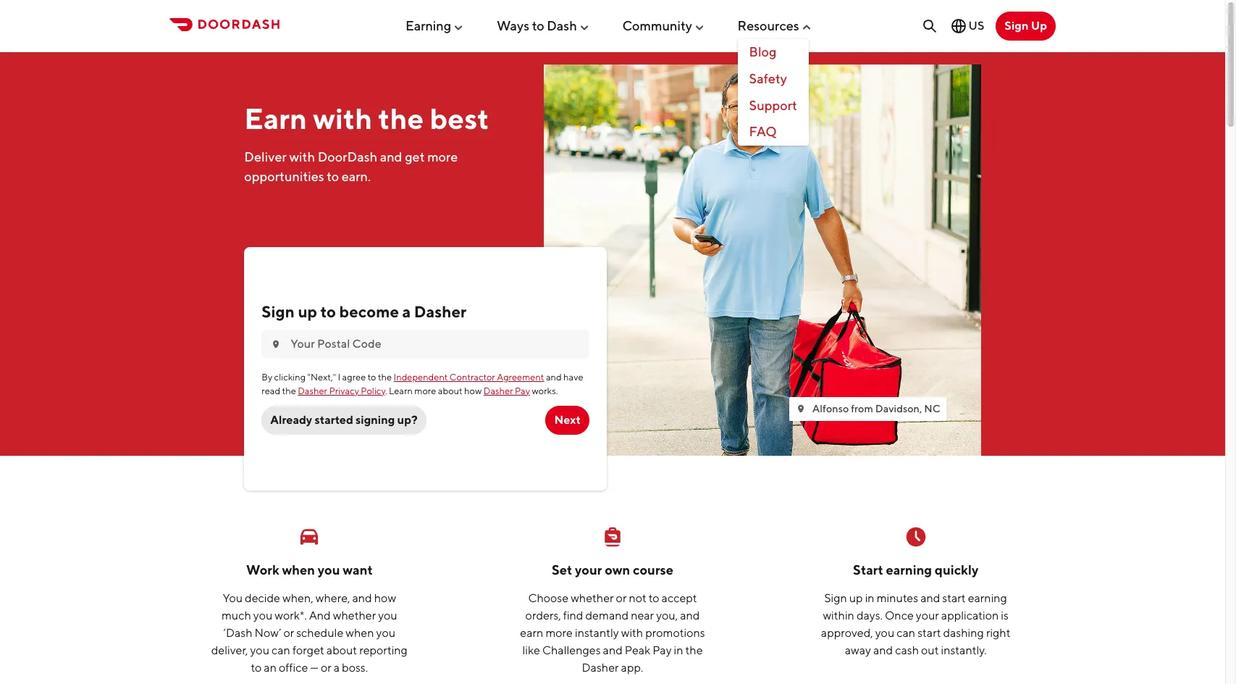 Task type: describe. For each thing, give the bounding box(es) containing it.
schedule
[[297, 626, 344, 640]]

cash
[[896, 643, 920, 657]]

faq
[[750, 124, 777, 139]]

already started signing up?
[[271, 413, 418, 427]]

0 vertical spatial your
[[575, 562, 602, 577]]

office
[[279, 661, 308, 674]]

already
[[271, 413, 312, 427]]

started
[[315, 413, 353, 427]]

like
[[523, 643, 541, 657]]

dasher privacy policy . learn more about how dasher pay works.
[[298, 385, 558, 396]]

0 vertical spatial about
[[438, 385, 463, 396]]

best
[[430, 101, 489, 135]]

sign up to become a dasher
[[262, 302, 467, 321]]

whether inside choose whether or not to accept orders, find demand near you, and earn more instantly with promotions like challenges and peak pay in the dasher app.
[[571, 591, 614, 605]]

is
[[1002, 608, 1009, 622]]

time fill image
[[905, 525, 928, 548]]

signing
[[356, 413, 395, 427]]

and inside and have read the
[[546, 372, 562, 383]]

whether inside you decide when, where, and how much you work*. and whether you 'dash now' or schedule when you deliver, you can forget about reporting to an office — or a boss.
[[333, 608, 376, 622]]

"next,"
[[308, 372, 336, 383]]

about inside you decide when, where, and how much you work*. and whether you 'dash now' or schedule when you deliver, you can forget about reporting to an office — or a boss.
[[327, 643, 357, 657]]

0 horizontal spatial earning
[[887, 562, 933, 577]]

earn.
[[342, 169, 371, 184]]

how inside you decide when, where, and how much you work*. and whether you 'dash now' or schedule when you deliver, you can forget about reporting to an office — or a boss.
[[374, 591, 396, 605]]

community
[[623, 18, 693, 33]]

not
[[629, 591, 647, 605]]

vehicle car image
[[298, 525, 321, 548]]

choose
[[529, 591, 569, 605]]

with for doordash
[[289, 149, 315, 164]]

learn
[[389, 385, 413, 396]]

the inside and have read the
[[282, 385, 296, 396]]

you
[[223, 591, 243, 605]]

already started signing up? button
[[262, 406, 427, 435]]

and inside you decide when, where, and how much you work*. and whether you 'dash now' or schedule when you deliver, you can forget about reporting to an office — or a boss.
[[353, 591, 372, 605]]

much
[[222, 608, 251, 622]]

—
[[310, 661, 319, 674]]

demand
[[586, 608, 629, 622]]

app.
[[621, 661, 644, 674]]

and have read the
[[262, 372, 584, 396]]

to inside you decide when, where, and how much you work*. and whether you 'dash now' or schedule when you deliver, you can forget about reporting to an office — or a boss.
[[251, 661, 262, 674]]

and down accept
[[680, 608, 700, 622]]

minutes
[[877, 591, 919, 605]]

clicking
[[274, 372, 306, 383]]

1 vertical spatial or
[[284, 626, 294, 640]]

to left dash
[[532, 18, 545, 33]]

nc
[[925, 402, 941, 414]]

more for learn
[[415, 385, 436, 396]]

you,
[[657, 608, 678, 622]]

and left cash
[[874, 643, 894, 657]]

sign for sign up to become a dasher
[[262, 302, 295, 321]]

globe line image
[[950, 17, 968, 35]]

own
[[605, 562, 631, 577]]

i
[[338, 372, 341, 383]]

up for in
[[850, 591, 863, 605]]

once
[[885, 608, 914, 622]]

1 horizontal spatial a
[[403, 302, 411, 321]]

days.
[[857, 608, 883, 622]]

near
[[631, 608, 654, 622]]

support
[[750, 98, 798, 113]]

1 vertical spatial start
[[918, 626, 942, 640]]

community link
[[623, 12, 706, 39]]

.
[[385, 385, 387, 396]]

to inside deliver with doordash and get more opportunities to earn.
[[327, 169, 339, 184]]

course
[[633, 562, 674, 577]]

deliver with doordash and get more opportunities to earn.
[[244, 149, 458, 184]]

earning inside sign up in minutes and start earning within days. once your application is approved, you can start dashing right away and cash out instantly.
[[969, 591, 1008, 605]]

ways to dash link
[[497, 12, 590, 39]]

work*.
[[275, 608, 307, 622]]

sign for sign up
[[1005, 19, 1029, 33]]

more inside choose whether or not to accept orders, find demand near you, and earn more instantly with promotions like challenges and peak pay in the dasher app.
[[546, 626, 573, 640]]

instantly
[[575, 626, 619, 640]]

up for to
[[298, 302, 317, 321]]

0 vertical spatial start
[[943, 591, 966, 605]]

policy
[[361, 385, 385, 396]]

set your own course
[[552, 562, 674, 577]]

work
[[246, 562, 280, 577]]

can inside sign up in minutes and start earning within days. once your application is approved, you can start dashing right away and cash out instantly.
[[897, 626, 916, 640]]

earning link
[[406, 12, 465, 39]]

sign up in minutes and start earning within days. once your application is approved, you can start dashing right away and cash out instantly.
[[822, 591, 1011, 657]]

'dash
[[224, 626, 253, 640]]

the inside choose whether or not to accept orders, find demand near you, and earn more instantly with promotions like challenges and peak pay in the dasher app.
[[686, 643, 703, 657]]

you inside sign up in minutes and start earning within days. once your application is approved, you can start dashing right away and cash out instantly.
[[876, 626, 895, 640]]

independent
[[394, 372, 448, 383]]

to left the become
[[321, 302, 336, 321]]

with inside choose whether or not to accept orders, find demand near you, and earn more instantly with promotions like challenges and peak pay in the dasher app.
[[621, 626, 644, 640]]

set
[[552, 562, 573, 577]]

dashing
[[944, 626, 985, 640]]

read
[[262, 385, 281, 396]]

davidson,
[[876, 402, 923, 414]]

from
[[852, 402, 874, 414]]

get
[[405, 149, 425, 164]]

the up get
[[378, 101, 424, 135]]

in inside choose whether or not to accept orders, find demand near you, and earn more instantly with promotions like challenges and peak pay in the dasher app.
[[674, 643, 684, 657]]

accept
[[662, 591, 697, 605]]

now'
[[255, 626, 281, 640]]

become
[[340, 302, 399, 321]]

decide
[[245, 591, 280, 605]]

dasher pay link
[[484, 385, 530, 396]]



Task type: locate. For each thing, give the bounding box(es) containing it.
work when you want
[[246, 562, 373, 577]]

sign inside sign up in minutes and start earning within days. once your application is approved, you can start dashing right away and cash out instantly.
[[825, 591, 848, 605]]

instantly.
[[942, 643, 987, 657]]

and down the want
[[353, 591, 372, 605]]

how up reporting
[[374, 591, 396, 605]]

0 horizontal spatial when
[[282, 562, 315, 577]]

the down 'clicking'
[[282, 385, 296, 396]]

0 vertical spatial can
[[897, 626, 916, 640]]

sign up
[[1005, 19, 1048, 33]]

more up challenges
[[546, 626, 573, 640]]

1 horizontal spatial or
[[321, 661, 332, 674]]

promotions
[[646, 626, 705, 640]]

works.
[[532, 385, 558, 396]]

up
[[1032, 19, 1048, 33]]

0 horizontal spatial start
[[918, 626, 942, 640]]

1 vertical spatial pay
[[653, 643, 672, 657]]

or inside choose whether or not to accept orders, find demand near you, and earn more instantly with promotions like challenges and peak pay in the dasher app.
[[616, 591, 627, 605]]

about down the independent contractor agreement link
[[438, 385, 463, 396]]

pay down agreement
[[515, 385, 530, 396]]

1 horizontal spatial earning
[[969, 591, 1008, 605]]

0 horizontal spatial up
[[298, 302, 317, 321]]

1 vertical spatial a
[[334, 661, 340, 674]]

order hotbag fill image
[[601, 525, 625, 548]]

to up 'policy'
[[368, 372, 376, 383]]

boss.
[[342, 661, 368, 674]]

safety link
[[738, 66, 809, 93]]

0 vertical spatial a
[[403, 302, 411, 321]]

more right get
[[428, 149, 458, 164]]

with inside deliver with doordash and get more opportunities to earn.
[[289, 149, 315, 164]]

your
[[575, 562, 602, 577], [916, 608, 940, 622]]

challenges
[[543, 643, 601, 657]]

you decide when, where, and how much you work*. and whether you 'dash now' or schedule when you deliver, you can forget about reporting to an office — or a boss.
[[211, 591, 408, 674]]

0 horizontal spatial whether
[[333, 608, 376, 622]]

with up peak
[[621, 626, 644, 640]]

0 horizontal spatial about
[[327, 643, 357, 657]]

0 horizontal spatial a
[[334, 661, 340, 674]]

out
[[922, 643, 939, 657]]

1 horizontal spatial when
[[346, 626, 374, 640]]

us
[[969, 19, 985, 33]]

quickly
[[935, 562, 979, 577]]

whether down where,
[[333, 608, 376, 622]]

sign left the up
[[1005, 19, 1029, 33]]

when up when,
[[282, 562, 315, 577]]

0 horizontal spatial how
[[374, 591, 396, 605]]

start up out
[[918, 626, 942, 640]]

privacy
[[329, 385, 359, 396]]

in inside sign up in minutes and start earning within days. once your application is approved, you can start dashing right away and cash out instantly.
[[866, 591, 875, 605]]

1 vertical spatial in
[[674, 643, 684, 657]]

a inside you decide when, where, and how much you work*. and whether you 'dash now' or schedule when you deliver, you can forget about reporting to an office — or a boss.
[[334, 661, 340, 674]]

start up application
[[943, 591, 966, 605]]

whether
[[571, 591, 614, 605], [333, 608, 376, 622]]

whether up the demand
[[571, 591, 614, 605]]

more down the independent
[[415, 385, 436, 396]]

contractor
[[450, 372, 495, 383]]

earning up is
[[969, 591, 1008, 605]]

where,
[[316, 591, 350, 605]]

your right set
[[575, 562, 602, 577]]

or down work*.
[[284, 626, 294, 640]]

0 vertical spatial earning
[[887, 562, 933, 577]]

dasher down "next,"
[[298, 385, 328, 396]]

agreement
[[497, 372, 545, 383]]

and down the start earning quickly
[[921, 591, 941, 605]]

1 vertical spatial earning
[[969, 591, 1008, 605]]

2 vertical spatial with
[[621, 626, 644, 640]]

1 vertical spatial can
[[272, 643, 290, 657]]

1 horizontal spatial in
[[866, 591, 875, 605]]

2 vertical spatial more
[[546, 626, 573, 640]]

earning up minutes
[[887, 562, 933, 577]]

next
[[555, 413, 581, 427]]

with up the doordash
[[313, 101, 373, 135]]

can up an
[[272, 643, 290, 657]]

to inside choose whether or not to accept orders, find demand near you, and earn more instantly with promotions like challenges and peak pay in the dasher app.
[[649, 591, 660, 605]]

start
[[854, 562, 884, 577]]

with up opportunities
[[289, 149, 315, 164]]

1 horizontal spatial can
[[897, 626, 916, 640]]

you
[[318, 562, 340, 577], [253, 608, 273, 622], [378, 608, 398, 622], [376, 626, 396, 640], [876, 626, 895, 640], [250, 643, 270, 657]]

0 vertical spatial in
[[866, 591, 875, 605]]

0 horizontal spatial in
[[674, 643, 684, 657]]

pay
[[515, 385, 530, 396], [653, 643, 672, 657]]

can up cash
[[897, 626, 916, 640]]

0 vertical spatial pay
[[515, 385, 530, 396]]

0 horizontal spatial or
[[284, 626, 294, 640]]

sign up location pin icon on the left of the page
[[262, 302, 295, 321]]

2 horizontal spatial or
[[616, 591, 627, 605]]

by
[[262, 372, 273, 383]]

resources link
[[738, 12, 813, 39]]

within
[[823, 608, 855, 622]]

dasher inside choose whether or not to accept orders, find demand near you, and earn more instantly with promotions like challenges and peak pay in the dasher app.
[[582, 661, 619, 674]]

the down 'promotions'
[[686, 643, 703, 657]]

deliver
[[244, 149, 287, 164]]

1 vertical spatial more
[[415, 385, 436, 396]]

or right the —
[[321, 661, 332, 674]]

pay inside choose whether or not to accept orders, find demand near you, and earn more instantly with promotions like challenges and peak pay in the dasher app.
[[653, 643, 672, 657]]

right
[[987, 626, 1011, 640]]

more
[[428, 149, 458, 164], [415, 385, 436, 396], [546, 626, 573, 640]]

1 vertical spatial up
[[850, 591, 863, 605]]

1 horizontal spatial pay
[[653, 643, 672, 657]]

0 vertical spatial more
[[428, 149, 458, 164]]

the up .
[[378, 372, 392, 383]]

2 vertical spatial sign
[[825, 591, 848, 605]]

dash
[[547, 18, 577, 33]]

1 horizontal spatial your
[[916, 608, 940, 622]]

2 vertical spatial or
[[321, 661, 332, 674]]

a left boss.
[[334, 661, 340, 674]]

an
[[264, 661, 277, 674]]

alfonso
[[813, 402, 849, 414]]

when,
[[283, 591, 314, 605]]

pay down 'promotions'
[[653, 643, 672, 657]]

application
[[942, 608, 999, 622]]

or
[[616, 591, 627, 605], [284, 626, 294, 640], [321, 661, 332, 674]]

0 vertical spatial or
[[616, 591, 627, 605]]

up left the become
[[298, 302, 317, 321]]

1 vertical spatial how
[[374, 591, 396, 605]]

sign inside button
[[1005, 19, 1029, 33]]

and inside deliver with doordash and get more opportunities to earn.
[[380, 149, 403, 164]]

earning
[[887, 562, 933, 577], [969, 591, 1008, 605]]

0 vertical spatial with
[[313, 101, 373, 135]]

independent contractor agreement link
[[394, 372, 545, 383]]

earn
[[244, 101, 307, 135]]

how down contractor
[[465, 385, 482, 396]]

sign for sign up in minutes and start earning within days. once your application is approved, you can start dashing right away and cash out instantly.
[[825, 591, 848, 605]]

your right "once"
[[916, 608, 940, 622]]

alfonso from davidson, nc image
[[544, 64, 982, 455]]

blog link
[[738, 39, 809, 66]]

1 vertical spatial your
[[916, 608, 940, 622]]

more inside deliver with doordash and get more opportunities to earn.
[[428, 149, 458, 164]]

support link
[[738, 93, 809, 119]]

1 horizontal spatial up
[[850, 591, 863, 605]]

next button
[[546, 406, 590, 435]]

orders,
[[526, 608, 561, 622]]

0 vertical spatial sign
[[1005, 19, 1029, 33]]

in up "days."
[[866, 591, 875, 605]]

alfonso from davidson, nc
[[813, 402, 941, 414]]

to right "not"
[[649, 591, 660, 605]]

when up reporting
[[346, 626, 374, 640]]

and left get
[[380, 149, 403, 164]]

choose whether or not to accept orders, find demand near you, and earn more instantly with promotions like challenges and peak pay in the dasher app.
[[521, 591, 705, 674]]

earn
[[521, 626, 544, 640]]

0 vertical spatial when
[[282, 562, 315, 577]]

and up works.
[[546, 372, 562, 383]]

start
[[943, 591, 966, 605], [918, 626, 942, 640]]

sign up within
[[825, 591, 848, 605]]

resources
[[738, 18, 800, 33]]

up inside sign up in minutes and start earning within days. once your application is approved, you can start dashing right away and cash out instantly.
[[850, 591, 863, 605]]

a right the become
[[403, 302, 411, 321]]

to left earn.
[[327, 169, 339, 184]]

doordash
[[318, 149, 378, 164]]

faq link
[[738, 119, 809, 146]]

1 vertical spatial about
[[327, 643, 357, 657]]

0 vertical spatial how
[[465, 385, 482, 396]]

to left an
[[251, 661, 262, 674]]

ways
[[497, 18, 530, 33]]

location pin image
[[271, 339, 282, 350]]

or left "not"
[[616, 591, 627, 605]]

about
[[438, 385, 463, 396], [327, 643, 357, 657]]

Your Postal Code text field
[[291, 336, 581, 352]]

and down instantly
[[603, 643, 623, 657]]

0 horizontal spatial can
[[272, 643, 290, 657]]

1 horizontal spatial how
[[465, 385, 482, 396]]

in
[[866, 591, 875, 605], [674, 643, 684, 657]]

0 vertical spatial whether
[[571, 591, 614, 605]]

your inside sign up in minutes and start earning within days. once your application is approved, you can start dashing right away and cash out instantly.
[[916, 608, 940, 622]]

can inside you decide when, where, and how much you work*. and whether you 'dash now' or schedule when you deliver, you can forget about reporting to an office — or a boss.
[[272, 643, 290, 657]]

dasher privacy policy link
[[298, 385, 385, 396]]

approved,
[[822, 626, 874, 640]]

2 horizontal spatial sign
[[1005, 19, 1029, 33]]

dasher
[[414, 302, 467, 321], [298, 385, 328, 396], [484, 385, 513, 396], [582, 661, 619, 674]]

ways to dash
[[497, 18, 577, 33]]

how
[[465, 385, 482, 396], [374, 591, 396, 605]]

1 vertical spatial with
[[289, 149, 315, 164]]

dasher up your postal code text field
[[414, 302, 467, 321]]

safety
[[750, 71, 788, 86]]

when inside you decide when, where, and how much you work*. and whether you 'dash now' or schedule when you deliver, you can forget about reporting to an office — or a boss.
[[346, 626, 374, 640]]

location pin image
[[795, 403, 807, 415]]

deliver,
[[211, 643, 248, 657]]

1 horizontal spatial whether
[[571, 591, 614, 605]]

peak
[[625, 643, 651, 657]]

0 vertical spatial up
[[298, 302, 317, 321]]

with for the
[[313, 101, 373, 135]]

and
[[309, 608, 331, 622]]

0 horizontal spatial pay
[[515, 385, 530, 396]]

dasher left app.
[[582, 661, 619, 674]]

1 vertical spatial whether
[[333, 608, 376, 622]]

dasher down agreement
[[484, 385, 513, 396]]

reporting
[[360, 643, 408, 657]]

up up "days."
[[850, 591, 863, 605]]

want
[[343, 562, 373, 577]]

away
[[845, 643, 872, 657]]

up?
[[398, 413, 418, 427]]

more for get
[[428, 149, 458, 164]]

0 horizontal spatial your
[[575, 562, 602, 577]]

opportunities
[[244, 169, 324, 184]]

about up boss.
[[327, 643, 357, 657]]

sign up button
[[997, 12, 1056, 41]]

earning
[[406, 18, 452, 33]]

1 horizontal spatial sign
[[825, 591, 848, 605]]

and
[[380, 149, 403, 164], [546, 372, 562, 383], [353, 591, 372, 605], [921, 591, 941, 605], [680, 608, 700, 622], [603, 643, 623, 657], [874, 643, 894, 657]]

in down 'promotions'
[[674, 643, 684, 657]]

1 horizontal spatial about
[[438, 385, 463, 396]]

blog
[[750, 44, 777, 60]]

1 vertical spatial sign
[[262, 302, 295, 321]]

1 vertical spatial when
[[346, 626, 374, 640]]

0 horizontal spatial sign
[[262, 302, 295, 321]]

1 horizontal spatial start
[[943, 591, 966, 605]]



Task type: vqa. For each thing, say whether or not it's contained in the screenshot.
the 'gym.'
no



